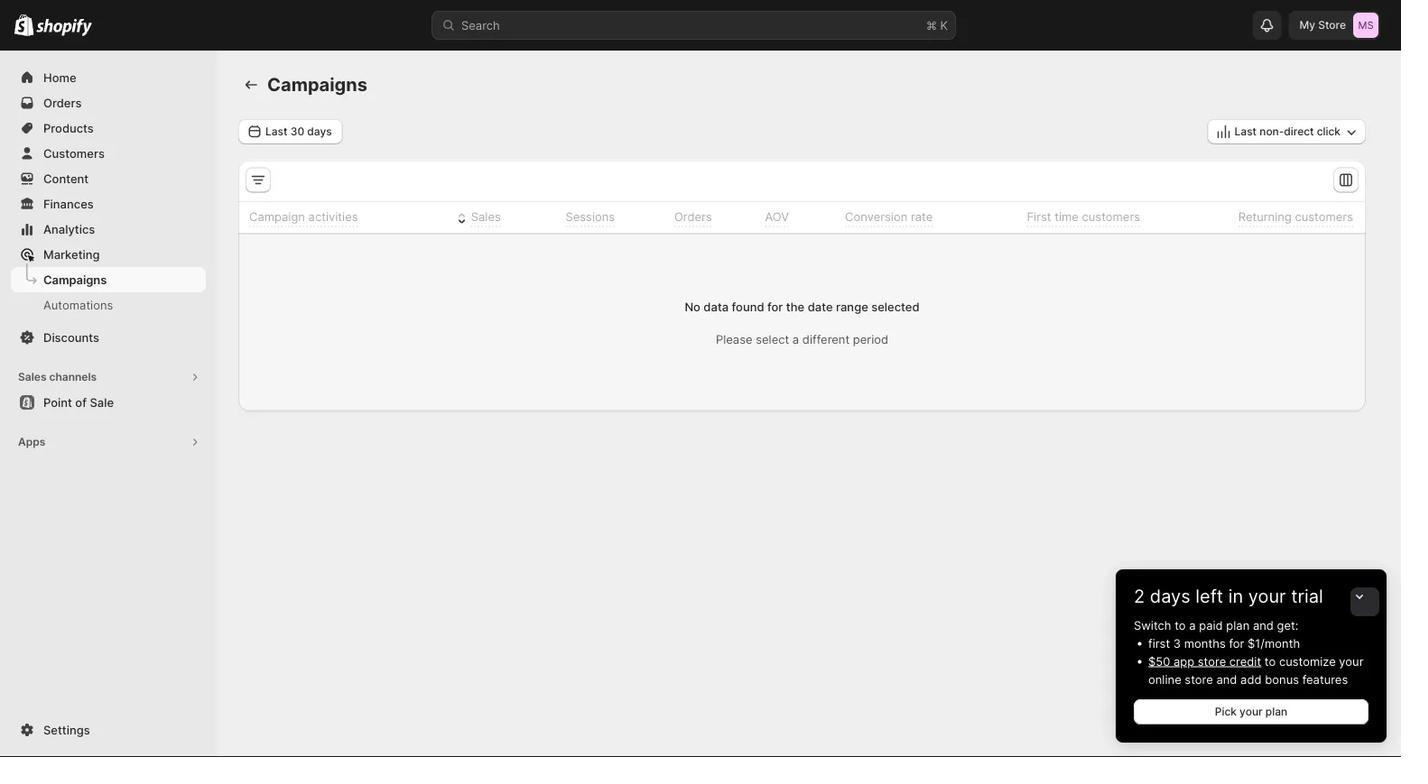 Task type: describe. For each thing, give the bounding box(es) containing it.
analytics link
[[11, 217, 206, 242]]

⌘ k
[[926, 18, 948, 32]]

orders button
[[654, 204, 715, 230]]

shopify image
[[14, 14, 34, 36]]

shopify image
[[36, 18, 92, 37]]

select
[[756, 332, 789, 346]]

point
[[43, 395, 72, 409]]

sessions
[[566, 209, 615, 223]]

marketing
[[43, 247, 100, 261]]

paid
[[1199, 618, 1223, 632]]

found
[[732, 300, 764, 314]]

rate
[[911, 209, 933, 223]]

orders link
[[11, 90, 206, 116]]

the
[[786, 300, 805, 314]]

no
[[685, 300, 701, 314]]

activities
[[308, 209, 358, 223]]

first time customers
[[1027, 209, 1140, 223]]

direct
[[1284, 125, 1314, 138]]

your inside to customize your online store and add bonus features
[[1339, 655, 1364, 669]]

in
[[1229, 586, 1243, 608]]

discounts link
[[11, 325, 206, 350]]

last 30 days button
[[238, 119, 343, 144]]

$1/month
[[1248, 637, 1300, 651]]

pick
[[1215, 706, 1237, 719]]

please
[[716, 332, 753, 346]]

orders for 'orders' "button"
[[674, 209, 712, 223]]

customize
[[1279, 655, 1336, 669]]

my
[[1300, 19, 1316, 32]]

days inside "dropdown button"
[[1150, 586, 1191, 608]]

orders for orders link
[[43, 96, 82, 110]]

2 days left in your trial element
[[1116, 617, 1387, 743]]

returning customers
[[1238, 209, 1353, 223]]

automations link
[[11, 293, 206, 318]]

apps
[[18, 436, 45, 449]]

bonus
[[1265, 673, 1299, 687]]

range
[[836, 300, 868, 314]]

first
[[1148, 637, 1170, 651]]

my store image
[[1353, 13, 1379, 38]]

switch
[[1134, 618, 1172, 632]]

date
[[808, 300, 833, 314]]

no data found for the date range selected
[[685, 300, 920, 314]]

1 horizontal spatial campaigns
[[267, 74, 367, 96]]

marketing link
[[11, 242, 206, 267]]

a for paid
[[1189, 618, 1196, 632]]

$50 app store credit link
[[1148, 655, 1261, 669]]

sales channels button
[[11, 365, 206, 390]]

to customize your online store and add bonus features
[[1148, 655, 1364, 687]]

2 days left in your trial button
[[1116, 570, 1387, 608]]

please select a different period
[[716, 332, 888, 346]]

months
[[1184, 637, 1226, 651]]

last for last 30 days
[[265, 125, 288, 138]]

sessions button
[[545, 204, 618, 230]]

a for different
[[793, 332, 799, 346]]

customers
[[43, 146, 105, 160]]

sale
[[90, 395, 114, 409]]

apps button
[[11, 430, 206, 455]]

products
[[43, 121, 94, 135]]

point of sale button
[[0, 390, 217, 415]]

0 horizontal spatial campaigns
[[43, 273, 107, 287]]

app
[[1174, 655, 1195, 669]]

home link
[[11, 65, 206, 90]]

0 vertical spatial store
[[1198, 655, 1226, 669]]

campaign
[[249, 209, 305, 223]]

conversion
[[845, 209, 908, 223]]

get:
[[1277, 618, 1299, 632]]

trial
[[1291, 586, 1323, 608]]

aov button
[[744, 204, 792, 230]]

sales for sales channels
[[18, 371, 47, 384]]

my store
[[1300, 19, 1346, 32]]

online
[[1148, 673, 1182, 687]]

channels
[[49, 371, 97, 384]]

aov
[[765, 209, 789, 223]]



Task type: locate. For each thing, give the bounding box(es) containing it.
store down months
[[1198, 655, 1226, 669]]

for up credit
[[1229, 637, 1245, 651]]

returning customers button
[[1218, 204, 1356, 230]]

sales channels
[[18, 371, 97, 384]]

1 vertical spatial and
[[1217, 673, 1237, 687]]

2 last from the left
[[1235, 125, 1257, 138]]

1 vertical spatial orders
[[674, 209, 712, 223]]

0 horizontal spatial sales
[[18, 371, 47, 384]]

products link
[[11, 116, 206, 141]]

1 last from the left
[[265, 125, 288, 138]]

add
[[1241, 673, 1262, 687]]

to inside to customize your online store and add bonus features
[[1265, 655, 1276, 669]]

for left the
[[767, 300, 783, 314]]

a
[[793, 332, 799, 346], [1189, 618, 1196, 632]]

period
[[853, 332, 888, 346]]

last left 30
[[265, 125, 288, 138]]

campaigns up automations
[[43, 273, 107, 287]]

campaigns link
[[11, 267, 206, 293]]

time
[[1055, 209, 1079, 223]]

days
[[307, 125, 332, 138], [1150, 586, 1191, 608]]

orders left "aov" "button"
[[674, 209, 712, 223]]

customers
[[1082, 209, 1140, 223], [1295, 209, 1353, 223]]

0 vertical spatial your
[[1249, 586, 1286, 608]]

0 vertical spatial to
[[1175, 618, 1186, 632]]

orders
[[43, 96, 82, 110], [674, 209, 712, 223]]

days inside dropdown button
[[307, 125, 332, 138]]

0 vertical spatial a
[[793, 332, 799, 346]]

orders inside "button"
[[674, 209, 712, 223]]

0 vertical spatial for
[[767, 300, 783, 314]]

point of sale
[[43, 395, 114, 409]]

store
[[1318, 19, 1346, 32]]

1 horizontal spatial a
[[1189, 618, 1196, 632]]

campaign activities
[[249, 209, 358, 223]]

0 horizontal spatial and
[[1217, 673, 1237, 687]]

left
[[1196, 586, 1224, 608]]

discounts
[[43, 330, 99, 344]]

pick your plan
[[1215, 706, 1288, 719]]

your up the features
[[1339, 655, 1364, 669]]

1 horizontal spatial for
[[1229, 637, 1245, 651]]

for
[[767, 300, 783, 314], [1229, 637, 1245, 651]]

first time customers button
[[1006, 204, 1143, 230]]

settings
[[43, 723, 90, 737]]

to
[[1175, 618, 1186, 632], [1265, 655, 1276, 669]]

1 vertical spatial for
[[1229, 637, 1245, 651]]

your
[[1249, 586, 1286, 608], [1339, 655, 1364, 669], [1240, 706, 1263, 719]]

home
[[43, 70, 76, 84]]

and for plan
[[1253, 618, 1274, 632]]

point of sale link
[[11, 390, 206, 415]]

to up 3
[[1175, 618, 1186, 632]]

0 horizontal spatial customers
[[1082, 209, 1140, 223]]

customers link
[[11, 141, 206, 166]]

search
[[461, 18, 500, 32]]

last 30 days
[[265, 125, 332, 138]]

data
[[704, 300, 729, 314]]

0 vertical spatial orders
[[43, 96, 82, 110]]

1 vertical spatial your
[[1339, 655, 1364, 669]]

30
[[290, 125, 304, 138]]

1 horizontal spatial orders
[[674, 209, 712, 223]]

credit
[[1230, 655, 1261, 669]]

last for last non-direct click
[[1235, 125, 1257, 138]]

0 horizontal spatial a
[[793, 332, 799, 346]]

2
[[1134, 586, 1145, 608]]

1 vertical spatial days
[[1150, 586, 1191, 608]]

first 3 months for $1/month
[[1148, 637, 1300, 651]]

a right select
[[793, 332, 799, 346]]

0 vertical spatial campaigns
[[267, 74, 367, 96]]

1 vertical spatial store
[[1185, 673, 1213, 687]]

1 vertical spatial to
[[1265, 655, 1276, 669]]

last left the non-
[[1235, 125, 1257, 138]]

days right 30
[[307, 125, 332, 138]]

0 vertical spatial days
[[307, 125, 332, 138]]

content
[[43, 172, 89, 186]]

days right 2
[[1150, 586, 1191, 608]]

and for store
[[1217, 673, 1237, 687]]

1 vertical spatial campaigns
[[43, 273, 107, 287]]

plan up first 3 months for $1/month
[[1226, 618, 1250, 632]]

1 vertical spatial plan
[[1266, 706, 1288, 719]]

0 horizontal spatial plan
[[1226, 618, 1250, 632]]

2 vertical spatial your
[[1240, 706, 1263, 719]]

for for found
[[767, 300, 783, 314]]

switch to a paid plan and get:
[[1134, 618, 1299, 632]]

to down the $1/month
[[1265, 655, 1276, 669]]

3
[[1174, 637, 1181, 651]]

0 horizontal spatial for
[[767, 300, 783, 314]]

and
[[1253, 618, 1274, 632], [1217, 673, 1237, 687]]

0 vertical spatial and
[[1253, 618, 1274, 632]]

finances link
[[11, 191, 206, 217]]

0 horizontal spatial orders
[[43, 96, 82, 110]]

conversion rate
[[845, 209, 933, 223]]

finances
[[43, 197, 94, 211]]

0 horizontal spatial days
[[307, 125, 332, 138]]

first
[[1027, 209, 1051, 223]]

1 horizontal spatial and
[[1253, 618, 1274, 632]]

sales button
[[450, 204, 504, 230]]

campaigns
[[267, 74, 367, 96], [43, 273, 107, 287]]

your right the in
[[1249, 586, 1286, 608]]

1 horizontal spatial days
[[1150, 586, 1191, 608]]

plan down bonus
[[1266, 706, 1288, 719]]

orders down home at the left top of the page
[[43, 96, 82, 110]]

last non-direct click
[[1235, 125, 1341, 138]]

your inside the 2 days left in your trial "dropdown button"
[[1249, 586, 1286, 608]]

non-
[[1260, 125, 1284, 138]]

a left paid
[[1189, 618, 1196, 632]]

campaigns up "last 30 days"
[[267, 74, 367, 96]]

click
[[1317, 125, 1341, 138]]

0 horizontal spatial last
[[265, 125, 288, 138]]

content link
[[11, 166, 206, 191]]

your right pick
[[1240, 706, 1263, 719]]

and inside to customize your online store and add bonus features
[[1217, 673, 1237, 687]]

k
[[940, 18, 948, 32]]

last
[[265, 125, 288, 138], [1235, 125, 1257, 138]]

and left add
[[1217, 673, 1237, 687]]

sales inside button
[[471, 209, 501, 223]]

store inside to customize your online store and add bonus features
[[1185, 673, 1213, 687]]

store down $50 app store credit
[[1185, 673, 1213, 687]]

settings link
[[11, 718, 206, 743]]

2 customers from the left
[[1295, 209, 1353, 223]]

0 horizontal spatial to
[[1175, 618, 1186, 632]]

2 days left in your trial
[[1134, 586, 1323, 608]]

analytics
[[43, 222, 95, 236]]

1 horizontal spatial last
[[1235, 125, 1257, 138]]

sales for sales
[[471, 209, 501, 223]]

for for months
[[1229, 637, 1245, 651]]

$50 app store credit
[[1148, 655, 1261, 669]]

1 vertical spatial a
[[1189, 618, 1196, 632]]

0 vertical spatial sales
[[471, 209, 501, 223]]

pick your plan link
[[1134, 700, 1369, 725]]

and up the $1/month
[[1253, 618, 1274, 632]]

different
[[803, 332, 850, 346]]

customers right returning
[[1295, 209, 1353, 223]]

1 horizontal spatial to
[[1265, 655, 1276, 669]]

customers right time
[[1082, 209, 1140, 223]]

sales inside 'button'
[[18, 371, 47, 384]]

1 customers from the left
[[1082, 209, 1140, 223]]

automations
[[43, 298, 113, 312]]

for inside 2 days left in your trial element
[[1229, 637, 1245, 651]]

1 vertical spatial sales
[[18, 371, 47, 384]]

1 horizontal spatial plan
[[1266, 706, 1288, 719]]

selected
[[871, 300, 920, 314]]

0 vertical spatial plan
[[1226, 618, 1250, 632]]

last non-direct click button
[[1208, 119, 1366, 144]]

$50
[[1148, 655, 1170, 669]]

1 horizontal spatial customers
[[1295, 209, 1353, 223]]

of
[[75, 395, 87, 409]]

your inside "pick your plan" link
[[1240, 706, 1263, 719]]

1 horizontal spatial sales
[[471, 209, 501, 223]]

returning
[[1238, 209, 1292, 223]]



Task type: vqa. For each thing, say whether or not it's contained in the screenshot.
dialog
no



